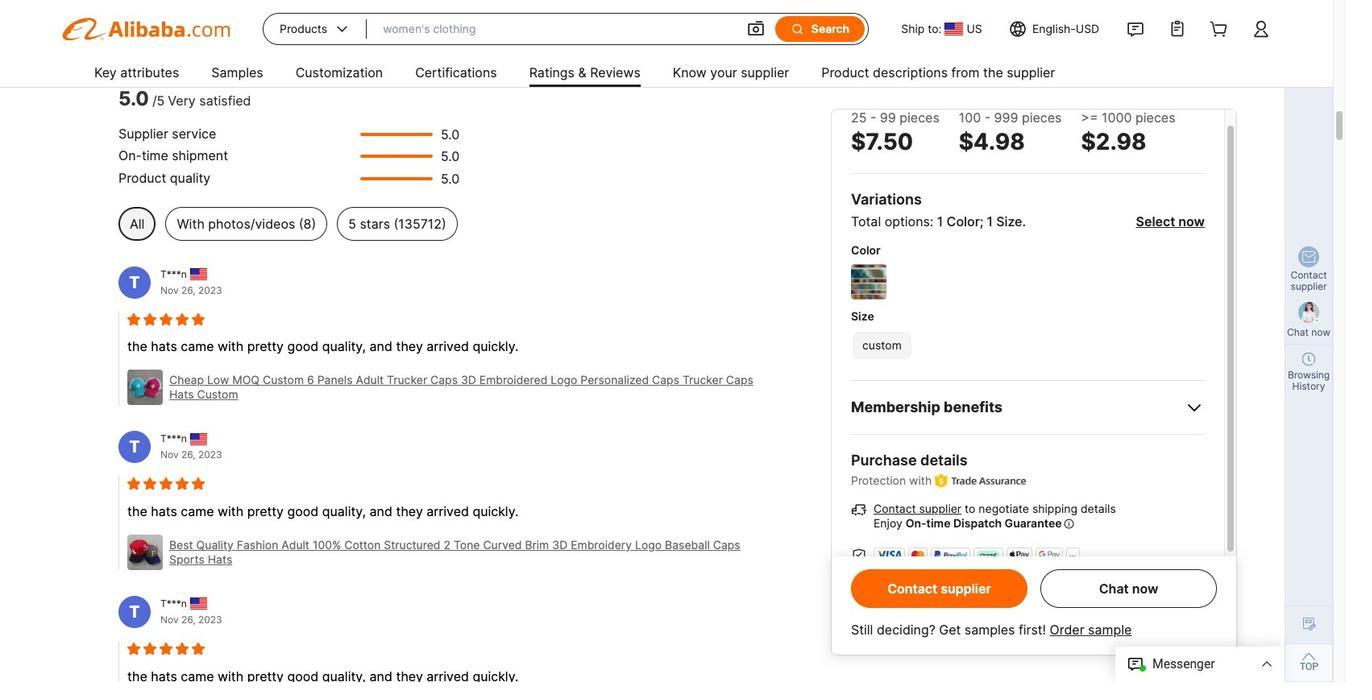 Task type: locate. For each thing, give the bounding box(es) containing it.
2 horizontal spatial now
[[1312, 327, 1331, 339]]

chat now up the browsing
[[1287, 327, 1331, 339]]

- inside 100 - 999 pieces $4.98
[[985, 110, 991, 126]]

1 vertical spatial 2023
[[198, 449, 222, 461]]

1 horizontal spatial time
[[927, 517, 951, 531]]

pieces inside 25 - 99 pieces $7.50
[[900, 110, 940, 126]]

0 horizontal spatial view
[[1081, 573, 1107, 586]]

with for cheap low moq custom 6 panels adult trucker caps 3d embroidered logo personalized caps trucker caps hats custom
[[218, 339, 244, 355]]

details inside view details
[[873, 624, 908, 638]]

2 arrived from the top
[[427, 504, 469, 520]]

nov down sports
[[160, 614, 179, 626]]

cotton
[[344, 539, 381, 552]]

5.0 for product quality
[[441, 171, 460, 187]]

1 horizontal spatial contact supplier
[[1291, 269, 1327, 293]]

1 vertical spatial contact
[[874, 502, 916, 516]]

details up products.
[[1111, 573, 1146, 586]]

arrived
[[427, 339, 469, 355], [427, 504, 469, 520]]

.
[[1023, 214, 1026, 230]]

chat up the browsing
[[1287, 327, 1309, 339]]

and for structured
[[370, 504, 393, 520]]

0 vertical spatial arrived
[[427, 339, 469, 355]]

1 quickly. from the top
[[473, 339, 519, 355]]

>= 1000 pieces $2.98
[[1081, 110, 1176, 156]]

quickly. for 3d
[[473, 339, 519, 355]]

1 horizontal spatial -
[[985, 110, 991, 126]]

us
[[967, 22, 983, 35]]

25 - 99 pieces $7.50
[[851, 110, 940, 156]]

reviews
[[276, 45, 325, 61]]

1000
[[1102, 110, 1132, 126]]

1 horizontal spatial pieces
[[1022, 110, 1062, 126]]

0 horizontal spatial logo
[[551, 374, 578, 387]]

3 nov from the top
[[160, 614, 179, 626]]

contact
[[1291, 269, 1327, 281], [874, 502, 916, 516], [888, 581, 938, 597]]

1 right ; at the top of the page
[[987, 214, 993, 230]]

color down total
[[851, 243, 881, 257]]

1 horizontal spatial product
[[822, 64, 870, 81]]

hats for best quality fashion adult 100% cotton structured 2 tone curved brim 3d embroidery logo baseball caps sports hats
[[151, 504, 177, 520]]

2 pieces from the left
[[1022, 110, 1062, 126]]

0 vertical spatial with
[[218, 339, 244, 355]]

t***n down cheap
[[160, 433, 187, 445]]

view details
[[873, 606, 1203, 638]]

color
[[947, 214, 980, 230], [851, 243, 881, 257]]

0 horizontal spatial 1
[[937, 214, 944, 230]]

custom left 6
[[263, 374, 304, 387]]

1 good from the top
[[287, 339, 319, 355]]

2023 for low
[[198, 284, 222, 297]]

product descriptions from the supplier link
[[822, 58, 1055, 90]]

pieces inside >= 1000 pieces $2.98
[[1136, 110, 1176, 126]]

0 horizontal spatial product
[[119, 170, 166, 186]]

hats down quality
[[208, 553, 232, 567]]

best quality fashion adult 100% cotton structured 2 tone curved brim 3d embroidery logo baseball caps sports hats
[[169, 539, 741, 567]]

quality, for cotton
[[322, 504, 366, 520]]

came up cheap
[[181, 339, 214, 355]]

product down search
[[822, 64, 870, 81]]

very
[[168, 93, 196, 109]]

2 vertical spatial t***n
[[160, 598, 187, 610]]

time left dispatch
[[927, 517, 951, 531]]

>=
[[1081, 110, 1098, 126]]

hats down cheap
[[169, 388, 194, 402]]

1 came from the top
[[181, 339, 214, 355]]

with up the "low"
[[218, 339, 244, 355]]

3d inside the best quality fashion adult 100% cotton structured 2 tone curved brim 3d embroidery logo baseball caps sports hats
[[552, 539, 568, 552]]

quickly. up curved
[[473, 504, 519, 520]]

2023 down sports
[[198, 614, 222, 626]]

1 vertical spatial logo
[[635, 539, 662, 552]]

supplier service
[[119, 126, 216, 142]]

3 26, from the top
[[181, 614, 196, 626]]

1 pieces from the left
[[900, 110, 940, 126]]

1 vertical spatial nov
[[160, 449, 179, 461]]

0 vertical spatial quality,
[[322, 339, 366, 355]]

and
[[370, 339, 393, 355], [370, 504, 393, 520], [964, 573, 984, 586]]

1 vertical spatial pretty
[[247, 504, 284, 520]]

0 horizontal spatial custom
[[197, 388, 238, 402]]

1 arrived from the top
[[427, 339, 469, 355]]

details down eligible
[[873, 624, 908, 638]]

2 vertical spatial and
[[964, 573, 984, 586]]

1 horizontal spatial chat
[[1287, 327, 1309, 339]]

&
[[578, 64, 587, 81]]

quality, up 100%
[[322, 504, 366, 520]]

1 enjoy from the top
[[874, 517, 903, 531]]

logo left the baseball
[[635, 539, 662, 552]]

2023 down the with
[[198, 284, 222, 297]]

2 5.0 progress bar from the top
[[360, 146, 481, 165]]

enjoy
[[874, 517, 903, 531], [874, 573, 903, 586]]

2 2023 from the top
[[198, 449, 222, 461]]

eligible for refunds within 30 days of receiving products.
[[873, 606, 1173, 620]]

0 horizontal spatial on-
[[119, 148, 142, 164]]

1 vertical spatial t
[[129, 438, 140, 457]]

chat now inside button
[[1099, 581, 1159, 597]]

adult right panels
[[356, 374, 384, 387]]

0 vertical spatial hats
[[151, 339, 177, 355]]

1 horizontal spatial 5
[[348, 216, 356, 232]]

1 quality, from the top
[[322, 339, 366, 355]]

on- down supplier
[[119, 148, 142, 164]]

pieces inside 100 - 999 pieces $4.98
[[1022, 110, 1062, 126]]

ratings & reviews link
[[529, 58, 641, 90]]

chat now up products.
[[1099, 581, 1159, 597]]

1 vertical spatial enjoy
[[874, 573, 903, 586]]

5.0 for on-time shipment
[[441, 149, 460, 165]]

1 vertical spatial t***n
[[160, 433, 187, 445]]

1 t***n from the top
[[160, 268, 187, 280]]

3 pieces from the left
[[1136, 110, 1176, 126]]

0 vertical spatial 3d
[[461, 374, 476, 387]]

enjoy for enjoy encrypted and secure payments view details
[[874, 573, 903, 586]]

1 the hats came with pretty good quality, and they arrived quickly. from the top
[[127, 339, 519, 355]]

2 1 from the left
[[987, 214, 993, 230]]

enjoy down protection with
[[874, 517, 903, 531]]

1 vertical spatial 26,
[[181, 449, 196, 461]]

1 vertical spatial chat
[[1099, 581, 1129, 597]]

the hats came with pretty good quality, and they arrived quickly. for 6
[[127, 339, 519, 355]]

26, down cheap
[[181, 449, 196, 461]]

hats up best
[[151, 504, 177, 520]]


[[334, 21, 351, 37]]

3 nov 26, 2023 from the top
[[160, 614, 222, 626]]

within
[[976, 606, 1008, 620]]

2 pretty from the top
[[247, 504, 284, 520]]

enjoy on-time dispatch guarantee
[[874, 517, 1062, 531]]

2 enjoy from the top
[[874, 573, 903, 586]]

get
[[939, 622, 961, 638]]

with down purchase details
[[909, 474, 932, 488]]

1 vertical spatial arrived
[[427, 504, 469, 520]]

the hats came with pretty good quality, and they arrived quickly. up 100%
[[127, 504, 519, 520]]

browsing history
[[1288, 369, 1330, 393]]

enjoy up eligible
[[874, 573, 903, 586]]

0 vertical spatial they
[[396, 339, 423, 355]]

25
[[851, 110, 867, 126]]

chat
[[1287, 327, 1309, 339], [1099, 581, 1129, 597]]

know
[[673, 64, 707, 81]]

reviews
[[590, 64, 641, 81]]

0 vertical spatial nov 26, 2023
[[160, 284, 222, 297]]

1 26, from the top
[[181, 284, 196, 297]]

size
[[997, 214, 1023, 230], [851, 310, 874, 323]]

with up quality
[[218, 504, 244, 520]]

the
[[984, 64, 1003, 81], [127, 339, 147, 355], [127, 504, 147, 520]]

size right ; at the top of the page
[[997, 214, 1023, 230]]

fashion
[[237, 539, 278, 552]]

2 nov 26, 2023 from the top
[[160, 449, 222, 461]]

good for custom
[[287, 339, 319, 355]]

product for product descriptions from the supplier
[[822, 64, 870, 81]]

1 vertical spatial with
[[909, 474, 932, 488]]

pretty up moq
[[247, 339, 284, 355]]

2 26, from the top
[[181, 449, 196, 461]]

1 horizontal spatial adult
[[356, 374, 384, 387]]

2 vertical spatial t
[[129, 603, 140, 622]]

0 vertical spatial product
[[822, 64, 870, 81]]

0 horizontal spatial chat now
[[1099, 581, 1159, 597]]

1 trucker from the left
[[387, 374, 427, 387]]

- right 25
[[871, 110, 877, 126]]

good for adult
[[287, 504, 319, 520]]

0 horizontal spatial size
[[851, 310, 874, 323]]

came up best
[[181, 504, 214, 520]]

0 vertical spatial hats
[[169, 388, 194, 402]]

the hats came with pretty good quality, and they arrived quickly. up panels
[[127, 339, 519, 355]]

2 the hats came with pretty good quality, and they arrived quickly. from the top
[[127, 504, 519, 520]]

shipment
[[172, 148, 228, 164]]

first!
[[1019, 622, 1046, 638]]

t***n for cheap low moq custom 6 panels adult trucker caps 3d embroidered logo personalized caps trucker caps hats custom
[[160, 268, 187, 280]]

1 vertical spatial 5.0 progress bar
[[360, 146, 481, 165]]

0 vertical spatial enjoy
[[874, 517, 903, 531]]

all
[[130, 216, 145, 232]]

the hats came with pretty good quality, and they arrived quickly.
[[127, 339, 519, 355], [127, 504, 519, 520]]

nov 26, 2023 down sports
[[160, 614, 222, 626]]

nov 26, 2023 down the with
[[160, 284, 222, 297]]

1 right options:
[[937, 214, 944, 230]]

1 5.0 progress bar from the top
[[360, 124, 481, 143]]

size up the custom
[[851, 310, 874, 323]]

;
[[980, 214, 984, 230]]

1 horizontal spatial 1
[[987, 214, 993, 230]]

1 vertical spatial quickly.
[[473, 504, 519, 520]]

0 vertical spatial adult
[[356, 374, 384, 387]]

2 nov from the top
[[160, 449, 179, 461]]

1 horizontal spatial trucker
[[683, 374, 723, 387]]

0 vertical spatial 5
[[157, 93, 165, 109]]

now up products.
[[1132, 581, 1159, 597]]

2 vertical spatial with
[[218, 504, 244, 520]]

0 vertical spatial logo
[[551, 374, 578, 387]]

history
[[1293, 381, 1326, 393]]

arrived up the cheap low moq custom 6 panels adult trucker caps 3d embroidered logo personalized caps trucker caps hats custom
[[427, 339, 469, 355]]

chat now
[[1287, 327, 1331, 339], [1099, 581, 1159, 597]]

26, down the with
[[181, 284, 196, 297]]

low
[[207, 374, 229, 387]]

product quality
[[119, 170, 211, 186]]

t***n down the with
[[160, 268, 187, 280]]

nov for cheap low moq custom 6 panels adult trucker caps 3d embroidered logo personalized caps trucker caps hats custom
[[160, 284, 179, 297]]

2023 down the "low"
[[198, 449, 222, 461]]

5.0 for supplier service
[[441, 126, 460, 142]]

2 quality, from the top
[[322, 504, 366, 520]]

contact inside button
[[888, 581, 938, 597]]

- inside 25 - 99 pieces $7.50
[[871, 110, 877, 126]]

2 - from the left
[[985, 110, 991, 126]]

0 vertical spatial 5.0 progress bar
[[360, 124, 481, 143]]


[[791, 22, 805, 36]]

2
[[444, 539, 451, 552]]

now up the browsing
[[1312, 327, 1331, 339]]

logo inside the best quality fashion adult 100% cotton structured 2 tone curved brim 3d embroidery logo baseball caps sports hats
[[635, 539, 662, 552]]

they
[[396, 339, 423, 355], [396, 504, 423, 520]]

0 vertical spatial 2023
[[198, 284, 222, 297]]

custom down the "low"
[[197, 388, 238, 402]]

2 vertical spatial nov
[[160, 614, 179, 626]]

pieces right 99
[[900, 110, 940, 126]]

5.0 progress bar for on-time shipment
[[360, 146, 481, 165]]

now right the select
[[1179, 214, 1205, 230]]

3 t from the top
[[129, 603, 140, 622]]

3d
[[461, 374, 476, 387], [552, 539, 568, 552]]

search
[[812, 22, 850, 35]]

/
[[152, 93, 157, 109]]

refunds
[[932, 606, 973, 620]]

store reviews
[[239, 45, 325, 61]]

english-usd
[[1033, 22, 1100, 35]]

1 nov from the top
[[160, 284, 179, 297]]

1 vertical spatial hats
[[151, 504, 177, 520]]

pieces right 1000
[[1136, 110, 1176, 126]]

- for $7.50
[[871, 110, 877, 126]]

good up 100%
[[287, 504, 319, 520]]

2 vertical spatial nov 26, 2023
[[160, 614, 222, 626]]

hats up cheap
[[151, 339, 177, 355]]

nov down cheap
[[160, 449, 179, 461]]

nov 26, 2023 for cheap
[[160, 284, 222, 297]]

5.0
[[119, 87, 149, 110], [441, 126, 460, 142], [441, 149, 460, 165], [441, 171, 460, 187]]

contact supplier
[[1291, 269, 1327, 293], [888, 581, 991, 597]]

0 horizontal spatial color
[[851, 243, 881, 257]]

26, for best
[[181, 449, 196, 461]]

on- down protection with
[[906, 517, 927, 531]]

5 inside 5.0 / 5 very satisfied
[[157, 93, 165, 109]]

adult left 100%
[[282, 539, 310, 552]]

product down on-time shipment
[[119, 170, 166, 186]]

0 vertical spatial came
[[181, 339, 214, 355]]

they up structured
[[396, 504, 423, 520]]

0 horizontal spatial adult
[[282, 539, 310, 552]]

1 t from the top
[[129, 273, 140, 293]]

1 vertical spatial good
[[287, 504, 319, 520]]

100 - 999 pieces $4.98
[[959, 110, 1062, 156]]

view inside view details
[[1177, 606, 1203, 620]]

2 vertical spatial the
[[127, 504, 147, 520]]

0 horizontal spatial time
[[142, 148, 168, 164]]

came for best
[[181, 504, 214, 520]]

2 t from the top
[[129, 438, 140, 457]]

custom link
[[851, 331, 913, 361]]

0 vertical spatial good
[[287, 339, 319, 355]]

know your supplier
[[673, 64, 789, 81]]

product for product quality
[[119, 170, 166, 186]]

now
[[1179, 214, 1205, 230], [1312, 327, 1331, 339], [1132, 581, 1159, 597]]

1 vertical spatial quality,
[[322, 504, 366, 520]]

26, down sports
[[181, 614, 196, 626]]

pieces right 999
[[1022, 110, 1062, 126]]

- right the 100 at right
[[985, 110, 991, 126]]

logo
[[551, 374, 578, 387], [635, 539, 662, 552]]

26, for cheap
[[181, 284, 196, 297]]

view up receiving
[[1081, 573, 1107, 586]]

pieces for $7.50
[[900, 110, 940, 126]]

ship to:
[[902, 22, 942, 35]]

1 vertical spatial nov 26, 2023
[[160, 449, 222, 461]]

2 t***n from the top
[[160, 433, 187, 445]]

arrived up "2"
[[427, 504, 469, 520]]

0 horizontal spatial 3d
[[461, 374, 476, 387]]

5.0 progress bar for supplier service
[[360, 124, 481, 143]]

0 vertical spatial size
[[997, 214, 1023, 230]]

good up 6
[[287, 339, 319, 355]]

3d left embroidered
[[461, 374, 476, 387]]

logo right embroidered
[[551, 374, 578, 387]]

1 horizontal spatial logo
[[635, 539, 662, 552]]

t for best quality fashion adult 100% cotton structured 2 tone curved brim 3d embroidery logo baseball caps sports hats
[[129, 438, 140, 457]]

2 vertical spatial contact
[[888, 581, 938, 597]]

1 pretty from the top
[[247, 339, 284, 355]]

2 good from the top
[[287, 504, 319, 520]]

1 horizontal spatial on-
[[906, 517, 927, 531]]

1 vertical spatial contact supplier
[[888, 581, 991, 597]]

sample
[[1088, 622, 1132, 638]]

2 quickly. from the top
[[473, 504, 519, 520]]

2 came from the top
[[181, 504, 214, 520]]

0 horizontal spatial chat
[[1099, 581, 1129, 597]]

3d right brim
[[552, 539, 568, 552]]

came
[[181, 339, 214, 355], [181, 504, 214, 520]]

1 vertical spatial the hats came with pretty good quality, and they arrived quickly.
[[127, 504, 519, 520]]

favorites filling image
[[127, 312, 140, 328], [144, 312, 156, 328], [160, 312, 173, 328], [192, 312, 205, 328], [144, 477, 156, 493], [144, 477, 156, 493], [160, 477, 173, 493], [176, 477, 189, 493], [176, 477, 189, 493], [192, 477, 205, 493], [127, 642, 140, 658], [144, 642, 156, 658], [160, 642, 173, 658], [176, 642, 189, 658], [176, 642, 189, 658]]

1 - from the left
[[871, 110, 877, 126]]

2 horizontal spatial pieces
[[1136, 110, 1176, 126]]

1 hats from the top
[[151, 339, 177, 355]]

2 hats from the top
[[151, 504, 177, 520]]

0 vertical spatial now
[[1179, 214, 1205, 230]]

2 they from the top
[[396, 504, 423, 520]]

quality
[[170, 170, 211, 186]]

-
[[871, 110, 877, 126], [985, 110, 991, 126]]

1 vertical spatial view
[[1177, 606, 1203, 620]]

0 horizontal spatial 5
[[157, 93, 165, 109]]

nov
[[160, 284, 179, 297], [160, 449, 179, 461], [160, 614, 179, 626]]

structured
[[384, 539, 441, 552]]

supplier
[[741, 64, 789, 81], [1007, 64, 1055, 81], [1291, 281, 1327, 293], [919, 502, 962, 516], [941, 581, 991, 597]]

quality, for panels
[[322, 339, 366, 355]]

t
[[129, 273, 140, 293], [129, 438, 140, 457], [129, 603, 140, 622]]

1 2023 from the top
[[198, 284, 222, 297]]

1 nov 26, 2023 from the top
[[160, 284, 222, 297]]

pretty up the fashion on the left
[[247, 504, 284, 520]]

- for $4.98
[[985, 110, 991, 126]]

favorites filling image
[[127, 312, 140, 328], [144, 312, 156, 328], [160, 312, 173, 328], [176, 312, 189, 328], [176, 312, 189, 328], [192, 312, 205, 328], [127, 477, 140, 493], [127, 477, 140, 493], [160, 477, 173, 493], [192, 477, 205, 493], [127, 642, 140, 658], [144, 642, 156, 658], [160, 642, 173, 658], [192, 642, 205, 658], [192, 642, 205, 658]]

5 left very
[[157, 93, 165, 109]]

3d inside the cheap low moq custom 6 panels adult trucker caps 3d embroidered logo personalized caps trucker caps hats custom
[[461, 374, 476, 387]]

contact supplier inside button
[[888, 581, 991, 597]]

2 vertical spatial 26,
[[181, 614, 196, 626]]

0 horizontal spatial hats
[[169, 388, 194, 402]]

0 vertical spatial color
[[947, 214, 980, 230]]

1 vertical spatial time
[[927, 517, 951, 531]]

time up the product quality
[[142, 148, 168, 164]]

0 horizontal spatial now
[[1132, 581, 1159, 597]]

0 vertical spatial chat now
[[1287, 327, 1331, 339]]

1 horizontal spatial chat now
[[1287, 327, 1331, 339]]

1 vertical spatial came
[[181, 504, 214, 520]]

0 horizontal spatial contact supplier
[[888, 581, 991, 597]]

view right products.
[[1177, 606, 1203, 620]]

1 horizontal spatial color
[[947, 214, 980, 230]]

they up the cheap low moq custom 6 panels adult trucker caps 3d embroidered logo personalized caps trucker caps hats custom
[[396, 339, 423, 355]]

contact supplier button
[[851, 570, 1028, 609]]

5.0 progress bar
[[360, 124, 481, 143], [360, 146, 481, 165], [360, 169, 481, 188]]

chat up receiving
[[1099, 581, 1129, 597]]

0 horizontal spatial pieces
[[900, 110, 940, 126]]

1 horizontal spatial view
[[1177, 606, 1203, 620]]

nov down the with
[[160, 284, 179, 297]]

with for best quality fashion adult 100% cotton structured 2 tone curved brim 3d embroidery logo baseball caps sports hats
[[218, 504, 244, 520]]

good
[[287, 339, 319, 355], [287, 504, 319, 520]]

custom
[[263, 374, 304, 387], [197, 388, 238, 402]]

quality, up panels
[[322, 339, 366, 355]]

nov 26, 2023 down cheap
[[160, 449, 222, 461]]

1 vertical spatial size
[[851, 310, 874, 323]]

0 vertical spatial pretty
[[247, 339, 284, 355]]

brim
[[525, 539, 549, 552]]

women's clothing text field
[[383, 15, 730, 44]]

3 2023 from the top
[[198, 614, 222, 626]]

t***n down sports
[[160, 598, 187, 610]]

2023 for quality
[[198, 449, 222, 461]]

color right options:
[[947, 214, 980, 230]]

5 left stars
[[348, 216, 356, 232]]

1 vertical spatial color
[[851, 243, 881, 257]]

2 vertical spatial now
[[1132, 581, 1159, 597]]

1 they from the top
[[396, 339, 423, 355]]

view
[[1081, 573, 1107, 586], [1177, 606, 1203, 620]]

3 5.0 progress bar from the top
[[360, 169, 481, 188]]

quickly. up embroidered
[[473, 339, 519, 355]]

1 vertical spatial the
[[127, 339, 147, 355]]



Task type: vqa. For each thing, say whether or not it's contained in the screenshot.
middle Nov
yes



Task type: describe. For each thing, give the bounding box(es) containing it.
protection with
[[851, 474, 932, 488]]

1 vertical spatial on-
[[906, 517, 927, 531]]

products 
[[280, 21, 351, 37]]

satisfied
[[199, 93, 251, 109]]

came for cheap
[[181, 339, 214, 355]]

purchase details
[[851, 452, 968, 469]]

for
[[914, 606, 929, 620]]

eligible
[[873, 606, 911, 620]]

key
[[94, 64, 117, 81]]

$7.50
[[851, 128, 913, 156]]

customization
[[296, 64, 383, 81]]

store reviews tab list
[[119, 35, 765, 72]]

know your supplier link
[[673, 58, 789, 90]]

0 vertical spatial view
[[1081, 573, 1107, 586]]

baseball
[[665, 539, 710, 552]]

key attributes
[[94, 64, 179, 81]]

(135712)
[[394, 216, 446, 232]]

the hats came with pretty good quality, and they arrived quickly. for 100%
[[127, 504, 519, 520]]

benefits
[[944, 399, 1003, 416]]

logo inside the cheap low moq custom 6 panels adult trucker caps 3d embroidered logo personalized caps trucker caps hats custom
[[551, 374, 578, 387]]

arrived for caps
[[427, 339, 469, 355]]

$2.98
[[1081, 128, 1147, 156]]

details up "to"
[[921, 452, 968, 469]]

1 horizontal spatial custom
[[263, 374, 304, 387]]

from
[[952, 64, 980, 81]]

1 vertical spatial 5
[[348, 216, 356, 232]]

embroidered
[[480, 374, 548, 387]]

ship
[[902, 22, 925, 35]]

0 vertical spatial chat
[[1287, 327, 1309, 339]]

now inside button
[[1132, 581, 1159, 597]]

1 horizontal spatial now
[[1179, 214, 1205, 230]]

service
[[172, 126, 216, 142]]

supplier inside contact supplier
[[1291, 281, 1327, 293]]

key attributes link
[[94, 58, 179, 90]]

browsing
[[1288, 369, 1330, 381]]

to
[[965, 502, 976, 516]]

your
[[710, 64, 737, 81]]

membership benefits
[[851, 399, 1003, 416]]

nov 26, 2023 for best
[[160, 449, 222, 461]]

1 vertical spatial custom
[[197, 388, 238, 402]]

6
[[307, 374, 314, 387]]

secure
[[987, 573, 1023, 586]]

encrypted
[[906, 573, 961, 586]]

still
[[851, 622, 873, 638]]

quickly. for curved
[[473, 504, 519, 520]]

hats inside the best quality fashion adult 100% cotton structured 2 tone curved brim 3d embroidery logo baseball caps sports hats
[[208, 553, 232, 567]]

0 vertical spatial the
[[984, 64, 1003, 81]]

total options: 1 color ; 1 size .
[[851, 214, 1026, 230]]

certifications link
[[415, 58, 497, 90]]

embroidery
[[571, 539, 632, 552]]

custom
[[863, 339, 902, 352]]

 search
[[791, 22, 850, 36]]

prompt image
[[1065, 517, 1074, 532]]

best quality fashion adult 100% cotton structured 2 tone curved brim 3d embroidery logo baseball caps sports hats link
[[169, 539, 741, 567]]

caps inside the best quality fashion adult 100% cotton structured 2 tone curved brim 3d embroidery logo baseball caps sports hats
[[713, 539, 741, 552]]

nov for best quality fashion adult 100% cotton structured 2 tone curved brim 3d embroidery logo baseball caps sports hats
[[160, 449, 179, 461]]

payments
[[1026, 573, 1078, 586]]

stars
[[360, 216, 390, 232]]

chat inside button
[[1099, 581, 1129, 597]]

999
[[994, 110, 1019, 126]]

english-
[[1033, 22, 1076, 35]]

total
[[851, 214, 881, 230]]

enjoy encrypted and secure payments view details
[[874, 573, 1146, 586]]

curved
[[483, 539, 522, 552]]

supplier inside button
[[941, 581, 991, 597]]

the for best quality fashion adult 100% cotton structured 2 tone curved brim 3d embroidery logo baseball caps sports hats
[[127, 504, 147, 520]]

samples
[[211, 64, 263, 81]]

personalized
[[581, 374, 649, 387]]

days
[[1029, 606, 1054, 620]]

adult inside the best quality fashion adult 100% cotton structured 2 tone curved brim 3d embroidery logo baseball caps sports hats
[[282, 539, 310, 552]]

moq
[[232, 374, 260, 387]]

with photos/videos (8)
[[177, 216, 316, 232]]

they for adult
[[396, 339, 423, 355]]

enjoy for enjoy on-time dispatch guarantee
[[874, 517, 903, 531]]

best
[[169, 539, 193, 552]]

shipping
[[1033, 502, 1078, 516]]

ratings & reviews
[[529, 64, 641, 81]]

samples
[[965, 622, 1015, 638]]

quality
[[196, 539, 234, 552]]

descriptions
[[873, 64, 948, 81]]

t***n for best quality fashion adult 100% cotton structured 2 tone curved brim 3d embroidery logo baseball caps sports hats
[[160, 433, 187, 445]]

customization link
[[296, 58, 383, 90]]

details right shipping
[[1081, 502, 1116, 516]]


[[747, 19, 766, 39]]

on-time shipment
[[119, 148, 228, 164]]

the for cheap low moq custom 6 panels adult trucker caps 3d embroidered logo personalized caps trucker caps hats custom
[[127, 339, 147, 355]]

order
[[1050, 622, 1085, 638]]

$4.98
[[959, 128, 1025, 156]]

2 trucker from the left
[[683, 374, 723, 387]]

store
[[239, 45, 273, 61]]

0 vertical spatial contact
[[1291, 269, 1327, 281]]

pretty for fashion
[[247, 504, 284, 520]]

pretty for moq
[[247, 339, 284, 355]]

3 t***n from the top
[[160, 598, 187, 610]]

they for structured
[[396, 504, 423, 520]]

purchase
[[851, 452, 917, 469]]

select now link
[[1136, 214, 1205, 230]]

and for adult
[[370, 339, 393, 355]]

0 vertical spatial contact supplier
[[1291, 269, 1327, 293]]

to:
[[928, 22, 942, 35]]

cheap
[[169, 374, 204, 387]]

hats for cheap low moq custom 6 panels adult trucker caps 3d embroidered logo personalized caps trucker caps hats custom
[[151, 339, 177, 355]]

product descriptions from the supplier
[[822, 64, 1055, 81]]

chat now button
[[1041, 570, 1217, 609]]

guarantee
[[1005, 517, 1062, 531]]

1 1 from the left
[[937, 214, 944, 230]]

hats inside the cheap low moq custom 6 panels adult trucker caps 3d embroidered logo personalized caps trucker caps hats custom
[[169, 388, 194, 402]]

arrived for tone
[[427, 504, 469, 520]]

100
[[959, 110, 981, 126]]

5 stars (135712)
[[348, 216, 446, 232]]

t for cheap low moq custom 6 panels adult trucker caps 3d embroidered logo personalized caps trucker caps hats custom
[[129, 273, 140, 293]]

pieces for $4.98
[[1022, 110, 1062, 126]]

contact supplier to negotiate shipping details
[[874, 502, 1116, 516]]

5.0 progress bar for product quality
[[360, 169, 481, 188]]

membership
[[851, 399, 941, 416]]

adult inside the cheap low moq custom 6 panels adult trucker caps 3d embroidered logo personalized caps trucker caps hats custom
[[356, 374, 384, 387]]

0 vertical spatial time
[[142, 148, 168, 164]]

samples link
[[211, 58, 263, 90]]

options:
[[885, 214, 934, 230]]

0 vertical spatial on-
[[119, 148, 142, 164]]



